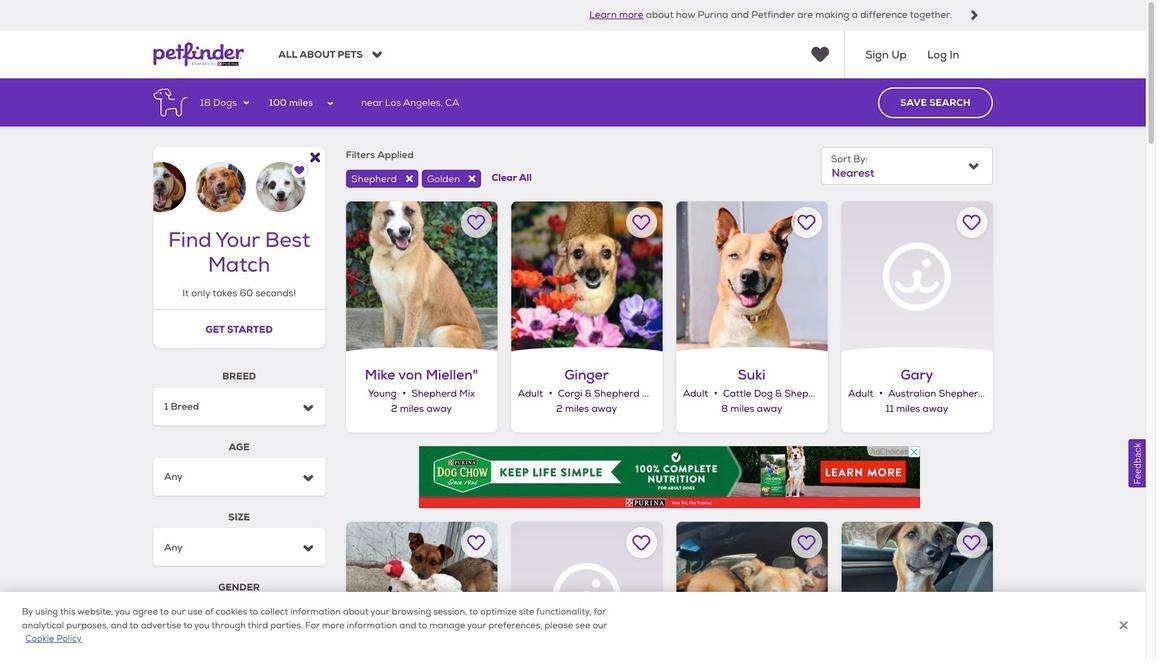 Task type: locate. For each thing, give the bounding box(es) containing it.
main content
[[0, 79, 1146, 663]]

petfinder home image
[[153, 31, 244, 79]]

tango & cash, adoptable dog, young male labrador retriever & shepherd mix, 15 miles away. image
[[676, 522, 827, 663]]

mozart, adoptable dog, puppy male pit bull terrier & shepherd mix, 16 miles away. image
[[841, 522, 993, 663]]

ginger, adoptable dog, adult female corgi & shepherd mix, 2 miles away. image
[[511, 201, 662, 353]]

mike von miellen", adoptable dog, young male shepherd mix, 2 miles away. image
[[346, 201, 497, 353]]

pixie, adoptable dog, young female shepherd & pointer mix, 14 miles away. image
[[346, 522, 497, 663]]

advertisement element
[[419, 446, 920, 508]]



Task type: vqa. For each thing, say whether or not it's contained in the screenshot.
potential dog matches image
yes



Task type: describe. For each thing, give the bounding box(es) containing it.
suki, adoptable dog, adult female cattle dog & shepherd mix, 8 miles away. image
[[676, 201, 827, 353]]

potential dog matches image
[[153, 148, 325, 213]]

privacy alert dialog
[[0, 593, 1146, 663]]

chloe & sally cloud sisters, adoptable dog, young female labrador retriever & shepherd mix, 15 miles away. image
[[511, 522, 662, 663]]



